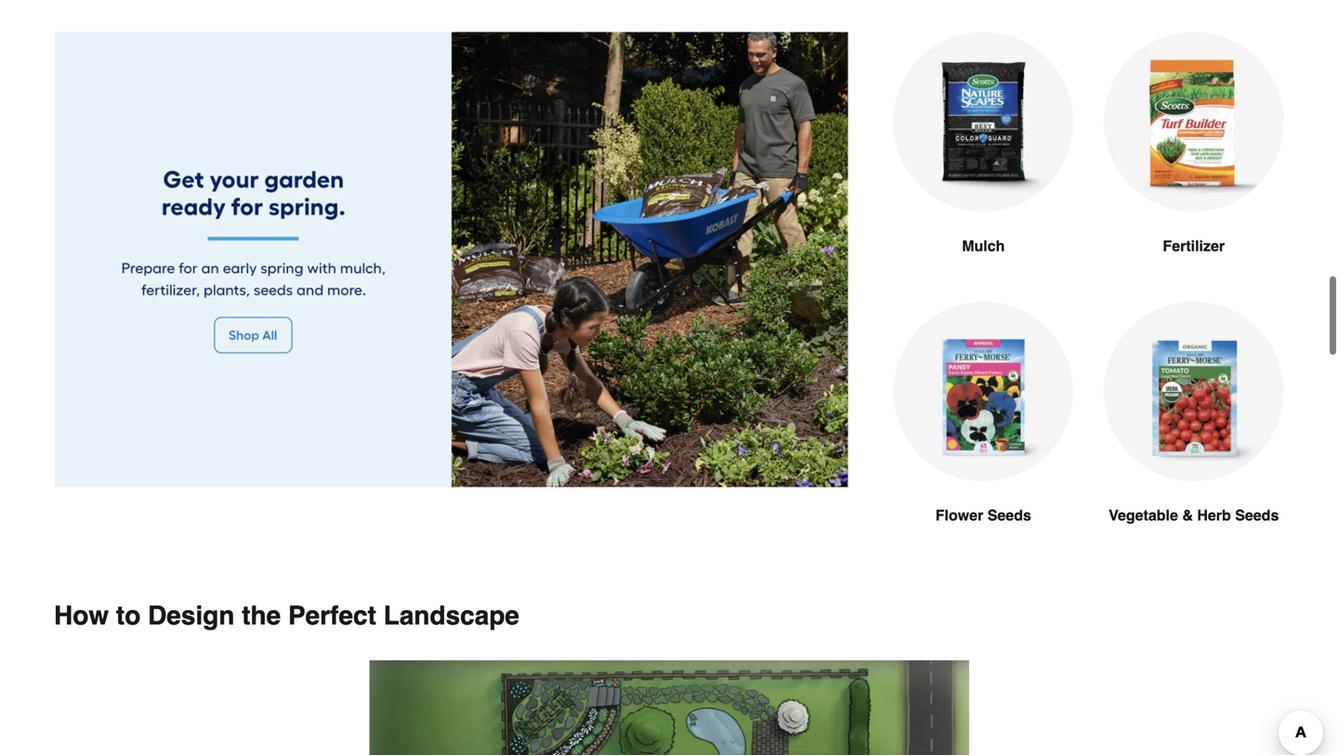 Task type: describe. For each thing, give the bounding box(es) containing it.
&
[[1183, 507, 1193, 524]]

fertilizer link
[[1104, 32, 1285, 302]]

vegetable & herb seeds link
[[1104, 302, 1285, 572]]

1 seeds from the left
[[988, 507, 1032, 524]]

design
[[148, 602, 235, 631]]

a video about how to design your lawn's landscaping. image
[[369, 661, 969, 756]]

mulch
[[962, 237, 1005, 254]]

vegetable & herb seeds
[[1109, 507, 1279, 524]]

vegetable
[[1109, 507, 1178, 524]]

flower
[[936, 507, 984, 524]]

flower seeds
[[936, 507, 1032, 524]]

landscape
[[384, 602, 520, 631]]

mulch link
[[893, 32, 1074, 302]]

herb
[[1197, 507, 1231, 524]]

a packet of ferry-morse tomato seeds. image
[[1104, 302, 1285, 482]]

fertilizer
[[1163, 237, 1225, 254]]



Task type: vqa. For each thing, say whether or not it's contained in the screenshot.
1st pickup icon from left
no



Task type: locate. For each thing, give the bounding box(es) containing it.
seeds right flower
[[988, 507, 1032, 524]]

how to design the perfect landscape
[[54, 602, 520, 631]]

seeds
[[988, 507, 1032, 524], [1235, 507, 1279, 524]]

get your garden ready for spring with mulch, fertilizer, plants, seeds and more. image
[[54, 32, 849, 487]]

0 horizontal spatial seeds
[[988, 507, 1032, 524]]

a bag of scotts mulch. image
[[893, 32, 1074, 212]]

1 horizontal spatial seeds
[[1235, 507, 1279, 524]]

a packet of ferry-morse pansy seeds. image
[[893, 302, 1074, 482]]

to
[[116, 602, 141, 631]]

perfect
[[288, 602, 376, 631]]

2 seeds from the left
[[1235, 507, 1279, 524]]

seeds right herb at the right bottom of page
[[1235, 507, 1279, 524]]

flower seeds link
[[893, 302, 1074, 572]]

how
[[54, 602, 109, 631]]

the
[[242, 602, 281, 631]]

a bag of scotts turf builder lawn food. image
[[1104, 32, 1285, 212]]



